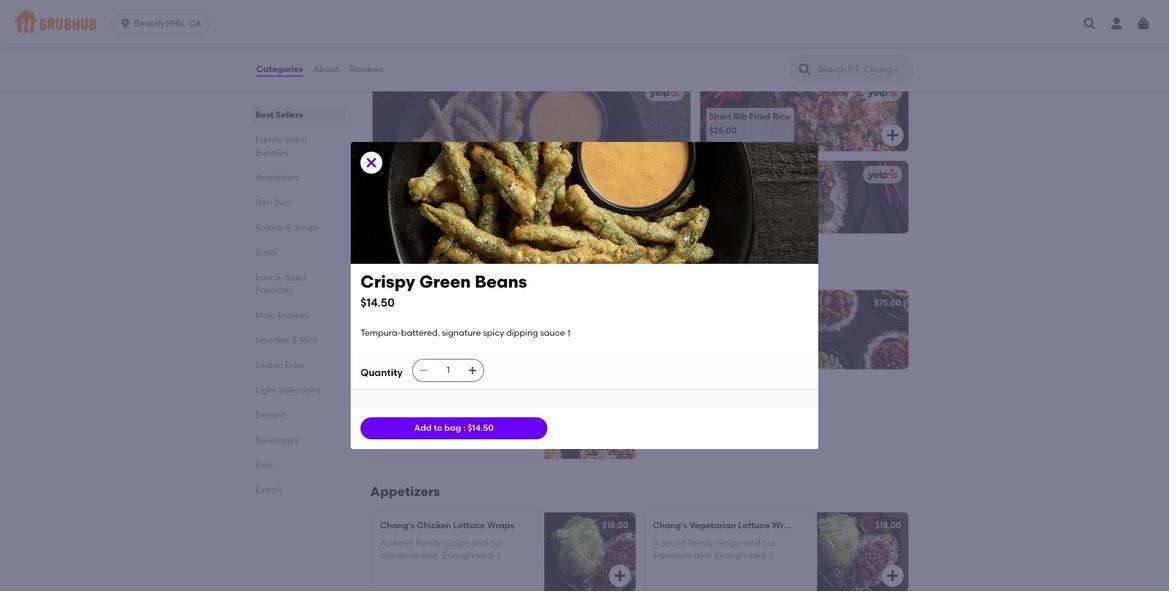 Task type: vqa. For each thing, say whether or not it's contained in the screenshot.
matching
no



Task type: locate. For each thing, give the bounding box(es) containing it.
enough for chicken
[[442, 550, 474, 561]]

1 a secret family recipe and our signature dish. enough said. † from the left
[[380, 538, 504, 561]]

rice right fried
[[773, 111, 791, 122]]

† for chang's chicken lettuce wraps
[[497, 550, 502, 561]]

0 vertical spatial crispy green beans $14.50
[[382, 194, 464, 218]]

sellers for best sellers
[[276, 110, 304, 120]]

family value bundle for 6
[[380, 388, 485, 398]]

1 vertical spatial bundle
[[435, 388, 464, 398]]

1 our from the left
[[490, 538, 504, 548]]

0 vertical spatial best
[[370, 40, 399, 55]]

0 vertical spatial crispy
[[382, 194, 409, 204]]

chang's
[[380, 521, 415, 531], [653, 521, 688, 531]]

appetizers up dim sum
[[256, 172, 300, 183]]

recipe down chang's chicken lettuce wraps
[[443, 538, 469, 548]]

a secret family recipe and our signature dish. enough said. † down chang's chicken lettuce wraps
[[380, 538, 504, 561]]

value up add
[[410, 388, 433, 398]]

& right noodles
[[292, 335, 298, 346]]

0 vertical spatial rice
[[773, 111, 791, 122]]

$18.00
[[603, 521, 629, 531], [876, 521, 902, 531]]

chang's vegetarian lettuce wraps
[[653, 521, 800, 531]]

$14.50
[[382, 208, 408, 218], [361, 295, 395, 309], [468, 423, 494, 433]]

tempura-battered, signature spicy dipping sauce †
[[361, 328, 572, 338]]

beverly
[[134, 18, 165, 29]]

1 vertical spatial sellers
[[276, 110, 304, 120]]

1 a from the left
[[380, 538, 386, 548]]

extra's
[[256, 485, 283, 495]]

1 horizontal spatial enough
[[715, 550, 747, 561]]

† down chang's vegetarian lettuce wraps
[[770, 550, 775, 561]]

2 a from the left
[[653, 538, 659, 548]]

secret
[[388, 538, 414, 548], [661, 538, 687, 548]]

2 lettuce from the left
[[739, 521, 770, 531]]

and down chang's vegetarian lettuce wraps
[[744, 538, 761, 548]]

bundles up 2
[[455, 262, 506, 277]]

1 horizontal spatial sellers
[[402, 40, 444, 55]]

1 bundle from the top
[[435, 298, 464, 309]]

0 horizontal spatial said.
[[476, 550, 495, 561]]

0 horizontal spatial a
[[380, 538, 386, 548]]

value up battered,
[[410, 298, 433, 309]]

wraps for chang's vegetarian lettuce wraps
[[772, 521, 800, 531]]

most
[[370, 57, 390, 68]]

&
[[286, 222, 292, 233], [292, 335, 298, 346]]

soups
[[294, 222, 320, 233]]

1 chang's from the left
[[380, 521, 415, 531]]

1 horizontal spatial †
[[568, 328, 572, 338]]

appetizers
[[256, 172, 300, 183], [370, 484, 440, 499]]

lettuce for chicken
[[453, 521, 485, 531]]

best down categories button
[[256, 110, 274, 120]]

0 vertical spatial for
[[466, 298, 478, 309]]

signature down the chicken
[[380, 550, 419, 561]]

enough down chang's chicken lettuce wraps
[[442, 550, 474, 561]]

chang's left vegetarian
[[653, 521, 688, 531]]

chang's chicken lettuce wraps image
[[545, 513, 636, 591]]

0 vertical spatial bundles
[[256, 147, 289, 158]]

favorites
[[256, 285, 293, 296]]

lettuce right vegetarian
[[739, 521, 770, 531]]

fried
[[750, 111, 771, 122]]

0 horizontal spatial enough
[[442, 550, 474, 561]]

gluten free
[[256, 360, 304, 370]]

2 for from the top
[[466, 388, 478, 398]]

1 and from the left
[[471, 538, 488, 548]]

& left soups
[[286, 222, 292, 233]]

1 vertical spatial green
[[420, 271, 471, 292]]

0 vertical spatial green
[[411, 194, 437, 204]]

lunch-
[[256, 272, 285, 283]]

family down vegetarian
[[689, 538, 714, 548]]

1 dish. from the left
[[421, 550, 440, 561]]

family for chicken
[[416, 538, 441, 548]]

bundle left 2
[[435, 298, 464, 309]]

bag
[[445, 423, 462, 433]]

2 bundle from the top
[[435, 388, 464, 398]]

value
[[285, 135, 308, 145], [416, 262, 452, 277], [410, 298, 433, 309], [410, 388, 433, 398]]

dish. for vegetarian
[[694, 550, 713, 561]]

dim sum
[[256, 197, 293, 208]]

sellers up the on
[[402, 40, 444, 55]]

a for chang's vegetarian lettuce wraps
[[653, 538, 659, 548]]

1 vertical spatial for
[[466, 388, 478, 398]]

hills,
[[167, 18, 186, 29]]

recipe
[[443, 538, 469, 548], [716, 538, 742, 548]]

1 secret from the left
[[388, 538, 414, 548]]

0 vertical spatial family value bundles
[[256, 135, 308, 158]]

svg image inside beverly hills, ca button
[[120, 18, 132, 30]]

0 horizontal spatial wraps
[[487, 521, 515, 531]]

appetizers up the chicken
[[370, 484, 440, 499]]

0 horizontal spatial our
[[490, 538, 504, 548]]

light selections
[[256, 385, 321, 395]]

0 horizontal spatial rice
[[300, 335, 318, 346]]

1 horizontal spatial family value bundles
[[370, 262, 506, 277]]

and down chang's chicken lettuce wraps
[[471, 538, 488, 548]]

yelp image for $25.00
[[866, 87, 898, 98]]

+
[[734, 208, 739, 218]]

family down quantity
[[380, 388, 408, 398]]

1 for from the top
[[466, 298, 478, 309]]

our for chang's vegetarian lettuce wraps
[[763, 538, 777, 548]]

beans
[[439, 194, 464, 204], [475, 271, 527, 292]]

1 vertical spatial bundles
[[455, 262, 506, 277]]

1 horizontal spatial beans
[[475, 271, 527, 292]]

1 horizontal spatial recipe
[[716, 538, 742, 548]]

0 horizontal spatial family
[[416, 538, 441, 548]]

said. down chang's chicken lettuce wraps
[[476, 550, 495, 561]]

search icon image
[[798, 62, 813, 77]]

and
[[471, 538, 488, 548], [744, 538, 761, 548]]

chang's for chang's vegetarian lettuce wraps
[[653, 521, 688, 531]]

and for vegetarian
[[744, 538, 761, 548]]

lettuce right the chicken
[[453, 521, 485, 531]]

† right 'sauce'
[[568, 328, 572, 338]]

†
[[568, 328, 572, 338], [497, 550, 502, 561], [770, 550, 775, 561]]

gluten
[[256, 360, 284, 370]]

family down the chicken
[[416, 538, 441, 548]]

$17.50
[[710, 208, 734, 218]]

0 vertical spatial sellers
[[402, 40, 444, 55]]

0 horizontal spatial $18.00
[[603, 521, 629, 531]]

add to bag : $14.50
[[414, 423, 494, 433]]

1 horizontal spatial lettuce
[[739, 521, 770, 531]]

0 horizontal spatial lettuce
[[453, 521, 485, 531]]

our
[[490, 538, 504, 548], [763, 538, 777, 548]]

said. down chang's vegetarian lettuce wraps
[[749, 550, 768, 561]]

rice up free in the bottom of the page
[[300, 335, 318, 346]]

short rib fried rice $25.00
[[710, 111, 791, 136]]

0 horizontal spatial a secret family recipe and our signature dish. enough said. †
[[380, 538, 504, 561]]

reviews
[[350, 64, 384, 74]]

2 wraps from the left
[[772, 521, 800, 531]]

said.
[[476, 550, 495, 561], [749, 550, 768, 561]]

0 horizontal spatial family value bundles
[[256, 135, 308, 158]]

vegetarian
[[690, 521, 737, 531]]

1 recipe from the left
[[443, 538, 469, 548]]

1 horizontal spatial and
[[744, 538, 761, 548]]

dish. down vegetarian
[[694, 550, 713, 561]]

our down chang's vegetarian lettuce wraps
[[763, 538, 777, 548]]

signature for chang's chicken lettuce wraps
[[380, 550, 419, 561]]

2 $18.00 from the left
[[876, 521, 902, 531]]

2 said. from the left
[[749, 550, 768, 561]]

2 a secret family recipe and our signature dish. enough said. † from the left
[[653, 538, 777, 561]]

0 horizontal spatial recipe
[[443, 538, 469, 548]]

1 vertical spatial crispy green beans $14.50
[[361, 271, 527, 309]]

signature
[[442, 328, 481, 338], [380, 550, 419, 561], [653, 550, 692, 561]]

secret down chang's vegetarian lettuce wraps
[[661, 538, 687, 548]]

about
[[314, 64, 339, 74]]

0 horizontal spatial signature
[[380, 550, 419, 561]]

green
[[411, 194, 437, 204], [420, 271, 471, 292]]

bundle inside button
[[435, 298, 464, 309]]

1 horizontal spatial dish.
[[694, 550, 713, 561]]

1 horizontal spatial chang's
[[653, 521, 688, 531]]

yelp image
[[647, 87, 680, 98], [866, 87, 898, 98], [866, 169, 898, 181]]

family value bundles
[[256, 135, 308, 158], [370, 262, 506, 277]]

dish. for chicken
[[421, 550, 440, 561]]

1 said. from the left
[[476, 550, 495, 561]]

beverly hills, ca button
[[112, 14, 214, 34]]

0 horizontal spatial dish.
[[421, 550, 440, 561]]

sellers down categories button
[[276, 110, 304, 120]]

0 horizontal spatial and
[[471, 538, 488, 548]]

2 enough from the left
[[715, 550, 747, 561]]

grubhub
[[440, 57, 477, 68]]

noodles
[[256, 335, 290, 346]]

main navigation navigation
[[0, 0, 1170, 48]]

recipe for chicken
[[443, 538, 469, 548]]

1 vertical spatial &
[[292, 335, 298, 346]]

0 horizontal spatial chang's
[[380, 521, 415, 531]]

2 chang's from the left
[[653, 521, 688, 531]]

Search P.F. Chang's search field
[[817, 64, 910, 76]]

tempura-
[[361, 328, 401, 338]]

signature left spicy
[[442, 328, 481, 338]]

categories button
[[256, 48, 304, 91]]

sellers inside the best sellers most ordered on grubhub
[[402, 40, 444, 55]]

1 vertical spatial beans
[[475, 271, 527, 292]]

$25.00
[[710, 126, 737, 136]]

6
[[480, 388, 485, 398]]

1 horizontal spatial secret
[[661, 538, 687, 548]]

family for vegetarian
[[689, 538, 714, 548]]

bundles down best sellers
[[256, 147, 289, 158]]

dish.
[[421, 550, 440, 561], [694, 550, 713, 561]]

dim
[[256, 197, 272, 208]]

2 dish. from the left
[[694, 550, 713, 561]]

1 horizontal spatial signature
[[442, 328, 481, 338]]

for inside button
[[466, 298, 478, 309]]

1 horizontal spatial rice
[[773, 111, 791, 122]]

0 vertical spatial bundle
[[435, 298, 464, 309]]

family value bundle for 2 button
[[373, 290, 636, 369]]

for left 6
[[466, 388, 478, 398]]

1 horizontal spatial wraps
[[772, 521, 800, 531]]

signature down vegetarian
[[653, 550, 692, 561]]

chang's for chang's chicken lettuce wraps
[[380, 521, 415, 531]]

1 horizontal spatial our
[[763, 538, 777, 548]]

bundle for 2
[[435, 298, 464, 309]]

0 horizontal spatial †
[[497, 550, 502, 561]]

svg image
[[1083, 16, 1098, 31], [1137, 16, 1152, 31], [120, 18, 132, 30], [668, 210, 682, 225], [468, 366, 478, 375], [886, 569, 901, 583]]

family
[[416, 538, 441, 548], [689, 538, 714, 548]]

recipe down chang's vegetarian lettuce wraps
[[716, 538, 742, 548]]

chang's left the chicken
[[380, 521, 415, 531]]

secret for vegetarian
[[661, 538, 687, 548]]

0 horizontal spatial bundles
[[256, 147, 289, 158]]

1 vertical spatial $14.50
[[361, 295, 395, 309]]

1 $18.00 from the left
[[603, 521, 629, 531]]

† down chang's chicken lettuce wraps
[[497, 550, 502, 561]]

value up family value bundle for 2
[[416, 262, 452, 277]]

1 horizontal spatial said.
[[749, 550, 768, 561]]

bundle down input item quantity 'number field'
[[435, 388, 464, 398]]

bundles
[[256, 147, 289, 158], [455, 262, 506, 277]]

2 horizontal spatial †
[[770, 550, 775, 561]]

1 lettuce from the left
[[453, 521, 485, 531]]

a
[[380, 538, 386, 548], [653, 538, 659, 548]]

crispy green beans $14.50
[[382, 194, 464, 218], [361, 271, 527, 309]]

0 horizontal spatial best
[[256, 110, 274, 120]]

best up the most
[[370, 40, 399, 55]]

2 recipe from the left
[[716, 538, 742, 548]]

ca
[[188, 18, 201, 29]]

1 horizontal spatial a secret family recipe and our signature dish. enough said. †
[[653, 538, 777, 561]]

2 secret from the left
[[661, 538, 687, 548]]

0 vertical spatial appetizers
[[256, 172, 300, 183]]

for for 2
[[466, 298, 478, 309]]

best for best sellers most ordered on grubhub
[[370, 40, 399, 55]]

secret down chang's chicken lettuce wraps
[[388, 538, 414, 548]]

a secret family recipe and our signature dish. enough said. † down vegetarian
[[653, 538, 777, 561]]

2 and from the left
[[744, 538, 761, 548]]

our for chang's chicken lettuce wraps
[[490, 538, 504, 548]]

family up tempura-
[[380, 298, 408, 309]]

lettuce
[[453, 521, 485, 531], [739, 521, 770, 531]]

1 horizontal spatial best
[[370, 40, 399, 55]]

a secret family recipe and our signature dish. enough said. †
[[380, 538, 504, 561], [653, 538, 777, 561]]

1 horizontal spatial a
[[653, 538, 659, 548]]

wraps
[[487, 521, 515, 531], [772, 521, 800, 531]]

battered,
[[401, 328, 440, 338]]

ordered
[[392, 57, 425, 68]]

1 horizontal spatial $18.00
[[876, 521, 902, 531]]

Input item quantity number field
[[435, 360, 462, 382]]

2 our from the left
[[763, 538, 777, 548]]

2 family from the left
[[689, 538, 714, 548]]

1 horizontal spatial family
[[689, 538, 714, 548]]

1 wraps from the left
[[487, 521, 515, 531]]

best for best sellers
[[256, 110, 274, 120]]

dish. down the chicken
[[421, 550, 440, 561]]

0 horizontal spatial appetizers
[[256, 172, 300, 183]]

family
[[256, 135, 283, 145], [370, 262, 413, 277], [380, 298, 408, 309], [380, 388, 408, 398]]

enough
[[442, 550, 474, 561], [715, 550, 747, 561]]

0 horizontal spatial beans
[[439, 194, 464, 204]]

and for chicken
[[471, 538, 488, 548]]

for left 2
[[466, 298, 478, 309]]

for
[[466, 298, 478, 309], [466, 388, 478, 398]]

lettuce for vegetarian
[[739, 521, 770, 531]]

family value bundles up family value bundle for 2
[[370, 262, 506, 277]]

svg image
[[886, 128, 901, 143], [364, 155, 379, 170], [419, 366, 429, 375], [613, 569, 628, 583]]

1 vertical spatial best
[[256, 110, 274, 120]]

0 vertical spatial &
[[286, 222, 292, 233]]

1 family from the left
[[416, 538, 441, 548]]

our down chang's chicken lettuce wraps
[[490, 538, 504, 548]]

0 horizontal spatial sellers
[[276, 110, 304, 120]]

crispy
[[382, 194, 409, 204], [361, 271, 416, 292]]

0 horizontal spatial secret
[[388, 538, 414, 548]]

family down best sellers
[[256, 135, 283, 145]]

enough down chang's vegetarian lettuce wraps
[[715, 550, 747, 561]]

family value bundles down best sellers
[[256, 135, 308, 158]]

1 vertical spatial appetizers
[[370, 484, 440, 499]]

1 enough from the left
[[442, 550, 474, 561]]

best inside the best sellers most ordered on grubhub
[[370, 40, 399, 55]]

light
[[256, 385, 277, 395]]

& for soups
[[286, 222, 292, 233]]

2 horizontal spatial signature
[[653, 550, 692, 561]]



Task type: describe. For each thing, give the bounding box(es) containing it.
secret for chicken
[[388, 538, 414, 548]]

categories
[[257, 64, 303, 74]]

sum
[[275, 197, 293, 208]]

add
[[414, 423, 432, 433]]

selections
[[279, 385, 321, 395]]

spicy
[[483, 328, 505, 338]]

family value bundle for 2
[[380, 298, 485, 309]]

enough for vegetarian
[[715, 550, 747, 561]]

$75.00 button
[[646, 290, 909, 369]]

0 vertical spatial beans
[[439, 194, 464, 204]]

a secret family recipe and our signature dish. enough said. † for vegetarian
[[653, 538, 777, 561]]

$18.00 for chang's vegetarian lettuce wraps
[[876, 521, 902, 531]]

about button
[[313, 48, 340, 91]]

chicken
[[417, 521, 451, 531]]

salads & soups
[[256, 222, 320, 233]]

to
[[434, 423, 443, 433]]

wraps for chang's chicken lettuce wraps
[[487, 521, 515, 531]]

reviews button
[[349, 48, 384, 91]]

quantity
[[361, 367, 403, 378]]

lunch-sized favorites
[[256, 272, 307, 296]]

family inside button
[[380, 298, 408, 309]]

gf
[[710, 194, 721, 204]]

a secret family recipe and our signature dish. enough said. † for chicken
[[380, 538, 504, 561]]

broccoli
[[764, 194, 799, 204]]

:
[[464, 423, 466, 433]]

a for chang's chicken lettuce wraps
[[380, 538, 386, 548]]

free
[[286, 360, 304, 370]]

entrees
[[278, 310, 309, 321]]

sellers for best sellers most ordered on grubhub
[[402, 40, 444, 55]]

on
[[427, 57, 438, 68]]

signature for chang's vegetarian lettuce wraps
[[653, 550, 692, 561]]

beverages
[[256, 435, 299, 445]]

sushi
[[256, 247, 277, 258]]

for for 6
[[466, 388, 478, 398]]

said. for chicken
[[476, 550, 495, 561]]

2
[[480, 298, 485, 309]]

† for chang's vegetarian lettuce wraps
[[770, 550, 775, 561]]

family inside family value bundles
[[256, 135, 283, 145]]

said. for vegetarian
[[749, 550, 768, 561]]

2 vertical spatial $14.50
[[468, 423, 494, 433]]

beef
[[723, 194, 742, 204]]

bundles inside family value bundles
[[256, 147, 289, 158]]

yelp image for $17.50
[[866, 169, 898, 181]]

family value bundle for 6 image
[[545, 380, 636, 459]]

best sellers most ordered on grubhub
[[370, 40, 477, 68]]

$18.00 for chang's chicken lettuce wraps
[[603, 521, 629, 531]]

salads
[[256, 222, 284, 233]]

$75.00
[[875, 298, 902, 309]]

gf beef with broccoli $17.50 +
[[710, 194, 799, 218]]

1 vertical spatial crispy
[[361, 271, 416, 292]]

1 vertical spatial family value bundles
[[370, 262, 506, 277]]

best sellers
[[256, 110, 304, 120]]

with
[[744, 194, 762, 204]]

main
[[256, 310, 276, 321]]

recipe for vegetarian
[[716, 538, 742, 548]]

sized
[[285, 272, 307, 283]]

0 vertical spatial $14.50
[[382, 208, 408, 218]]

bundle for 6
[[435, 388, 464, 398]]

main entrees
[[256, 310, 309, 321]]

1 horizontal spatial bundles
[[455, 262, 506, 277]]

rice inside short rib fried rice $25.00
[[773, 111, 791, 122]]

& for rice
[[292, 335, 298, 346]]

family up family value bundle for 2
[[370, 262, 413, 277]]

rib
[[734, 111, 748, 122]]

family value bundle for 2 image
[[545, 290, 636, 369]]

chang's chicken lettuce wraps
[[380, 521, 515, 531]]

sauce
[[540, 328, 565, 338]]

family value bundle for 4 image
[[818, 290, 909, 369]]

value inside button
[[410, 298, 433, 309]]

1 horizontal spatial appetizers
[[370, 484, 440, 499]]

1 vertical spatial rice
[[300, 335, 318, 346]]

noodles & rice
[[256, 335, 318, 346]]

value down best sellers
[[285, 135, 308, 145]]

beverly hills, ca
[[134, 18, 201, 29]]

chang's vegetarian lettuce wraps image
[[818, 513, 909, 591]]

short
[[710, 111, 732, 122]]

dipping
[[507, 328, 538, 338]]

kids
[[256, 460, 273, 470]]

dessert
[[256, 410, 287, 420]]

$100.00
[[597, 388, 629, 398]]



